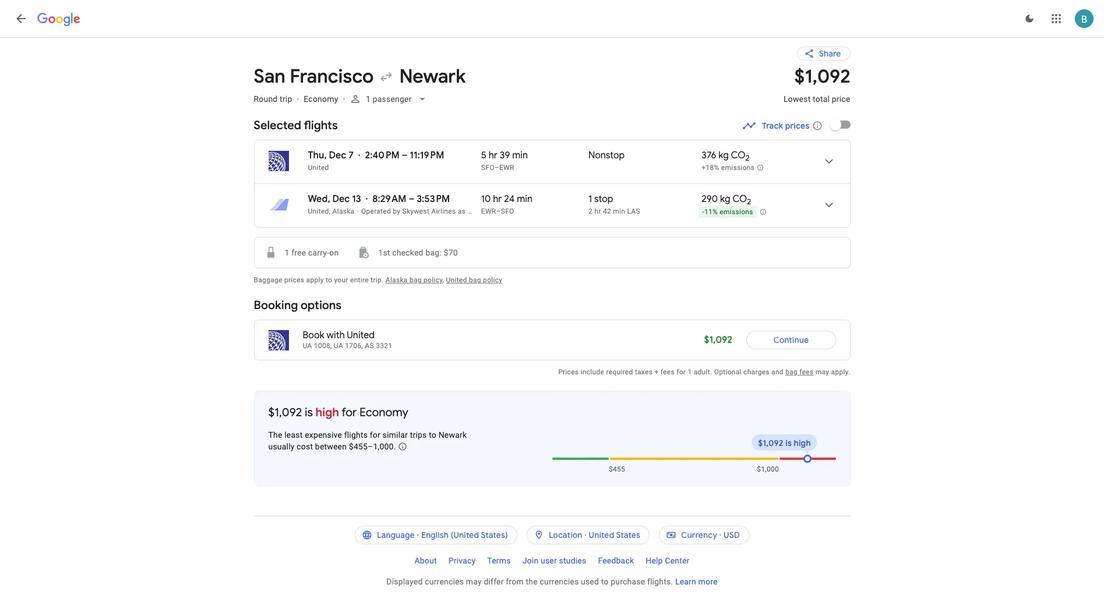 Task type: vqa. For each thing, say whether or not it's contained in the screenshot.
$53 link
no



Task type: locate. For each thing, give the bounding box(es) containing it.
$1,092 up least
[[268, 406, 302, 420]]

for left adult.
[[677, 368, 686, 377]]

bag right and
[[786, 368, 798, 377]]

sfo
[[481, 164, 495, 172], [501, 208, 515, 216]]

may
[[816, 368, 830, 377], [466, 578, 482, 587]]

1 passenger button
[[345, 85, 433, 113]]

0 vertical spatial 2
[[746, 153, 750, 163]]

290 kg co 2
[[702, 194, 752, 207]]

2 vertical spatial min
[[613, 208, 626, 216]]

flight details. departing flight on thursday, december 7. leaves san francisco international airport at 2:40 pm on thursday, december 7 and arrives at newark liberty international airport at 11:19 pm on thursday, december 7. image
[[815, 147, 843, 175]]

2 currencies from the left
[[540, 578, 579, 587]]

1 horizontal spatial may
[[816, 368, 830, 377]]

differ
[[484, 578, 504, 587]]

0 horizontal spatial economy
[[304, 94, 338, 104]]

0 vertical spatial sfo
[[481, 164, 495, 172]]

2 horizontal spatial for
[[677, 368, 686, 377]]

fees right and
[[800, 368, 814, 377]]

hr for 5
[[489, 150, 498, 161]]

,
[[443, 276, 444, 284]]

for inside the least expensive flights for similar trips to newark usually cost between $455–1,000.
[[370, 431, 381, 440]]

0 vertical spatial co
[[731, 150, 746, 161]]

42
[[603, 208, 611, 216]]

 image right 7 at the left
[[358, 150, 360, 161]]

0 horizontal spatial ewr
[[481, 208, 496, 216]]

location
[[549, 530, 583, 541]]

baggage
[[254, 276, 283, 284]]

$1,092 up the total
[[795, 65, 851, 89]]

 image right trip
[[297, 94, 299, 104]]

kg inside 376 kg co 2
[[719, 150, 729, 161]]

0 horizontal spatial prices
[[284, 276, 304, 284]]

0 horizontal spatial policy
[[424, 276, 443, 284]]

flights inside the least expensive flights for similar trips to newark usually cost between $455–1,000.
[[344, 431, 368, 440]]

1 vertical spatial for
[[342, 406, 357, 420]]

with
[[327, 330, 345, 342]]

1 left passenger
[[366, 94, 371, 104]]

newark up passenger
[[400, 65, 466, 89]]

ewr down 39
[[499, 164, 515, 172]]

$70
[[444, 248, 458, 258]]

1 vertical spatial emissions
[[720, 208, 754, 216]]

0 horizontal spatial is
[[305, 406, 313, 420]]

layover (1 of 1) is a 2 hr 42 min layover at harry reid international airport in las vegas. element
[[589, 207, 696, 216]]

for
[[677, 368, 686, 377], [342, 406, 357, 420], [370, 431, 381, 440]]

1
[[366, 94, 371, 104], [589, 194, 592, 205], [285, 248, 289, 258], [688, 368, 692, 377]]

min inside 10 hr 24 min ewr – sfo
[[517, 194, 533, 205]]

2 up +18% emissions
[[746, 153, 750, 163]]

 image for 2:40 pm
[[358, 150, 360, 161]]

more
[[699, 578, 718, 587]]

may left differ
[[466, 578, 482, 587]]

apply.
[[832, 368, 851, 377]]

united left states
[[589, 530, 615, 541]]

policy down bag:
[[424, 276, 443, 284]]

1 horizontal spatial  image
[[343, 94, 345, 104]]

0 vertical spatial ewr
[[499, 164, 515, 172]]

min for 10 hr 24 min
[[517, 194, 533, 205]]

hr
[[489, 150, 498, 161], [493, 194, 502, 205], [595, 208, 601, 216]]

to inside the least expensive flights for similar trips to newark usually cost between $455–1,000.
[[429, 431, 437, 440]]

0 horizontal spatial  image
[[297, 94, 299, 104]]

0 horizontal spatial for
[[342, 406, 357, 420]]

ua down book
[[303, 342, 312, 350]]

1 horizontal spatial high
[[794, 438, 811, 449]]

2 for 376 kg co
[[746, 153, 750, 163]]

hr inside "5 hr 39 min sfo – ewr"
[[489, 150, 498, 161]]

2 vertical spatial 2
[[589, 208, 593, 216]]

$1,092 up $1,000
[[758, 438, 784, 449]]

2 inside 290 kg co 2
[[747, 197, 752, 207]]

lowest
[[784, 94, 811, 104]]

1 horizontal spatial  image
[[366, 194, 368, 205]]

0 horizontal spatial to
[[326, 276, 332, 284]]

taxes
[[635, 368, 653, 377]]

+18% emissions
[[702, 164, 755, 172]]

min right 42
[[613, 208, 626, 216]]

0 horizontal spatial currencies
[[425, 578, 464, 587]]

flights.
[[648, 578, 673, 587]]

0 vertical spatial is
[[305, 406, 313, 420]]

continue
[[774, 335, 809, 346]]

newark inside the least expensive flights for similar trips to newark usually cost between $455–1,000.
[[439, 431, 467, 440]]

economy
[[304, 94, 338, 104], [360, 406, 408, 420]]

adult.
[[694, 368, 713, 377]]

book with united ua 1008, ua 1706, as 3321
[[303, 330, 393, 350]]

economy down the san francisco
[[304, 94, 338, 104]]

2 up -11% emissions
[[747, 197, 752, 207]]

0 vertical spatial kg
[[719, 150, 729, 161]]

policy right the ,
[[483, 276, 503, 284]]

include
[[581, 368, 605, 377]]

prices left learn more about tracked prices 'icon' on the right top of the page
[[786, 121, 810, 131]]

main content containing san francisco
[[254, 37, 1089, 487]]

3:53 pm
[[417, 194, 450, 205]]

skywest
[[403, 208, 430, 216]]

376 kg co 2
[[702, 150, 750, 163]]

co up +18% emissions
[[731, 150, 746, 161]]

1 vertical spatial min
[[517, 194, 533, 205]]

first checked bag costs 70 us dollars element
[[358, 246, 458, 260]]

1 vertical spatial flights
[[344, 431, 368, 440]]

1 vertical spatial co
[[733, 194, 747, 205]]

1 vertical spatial prices
[[284, 276, 304, 284]]

1 vertical spatial is
[[786, 438, 792, 449]]

currencies
[[425, 578, 464, 587], [540, 578, 579, 587]]

to right used
[[601, 578, 609, 587]]

the
[[268, 431, 282, 440]]

1 vertical spatial sfo
[[501, 208, 515, 216]]

may left apply.
[[816, 368, 830, 377]]

 image right 13
[[366, 194, 368, 205]]

total duration 5 hr 39 min. element
[[481, 150, 589, 163]]

to right trips
[[429, 431, 437, 440]]

kg inside 290 kg co 2
[[720, 194, 731, 205]]

united states
[[589, 530, 641, 541]]

alaska right trip.
[[386, 276, 408, 284]]

by
[[393, 208, 401, 216]]

1 horizontal spatial bag
[[469, 276, 481, 284]]

0 horizontal spatial  image
[[358, 150, 360, 161]]

co inside 290 kg co 2
[[733, 194, 747, 205]]

hr inside 10 hr 24 min ewr – sfo
[[493, 194, 502, 205]]

usd
[[724, 530, 740, 541]]

united up 1706,
[[347, 330, 375, 342]]

$1,092 inside $1,092 lowest total price
[[795, 65, 851, 89]]

0 vertical spatial high
[[316, 406, 339, 420]]

co inside 376 kg co 2
[[731, 150, 746, 161]]

feedback
[[598, 557, 634, 566]]

0 vertical spatial hr
[[489, 150, 498, 161]]

$1,092 lowest total price
[[784, 65, 851, 104]]

alaska down 10
[[468, 208, 490, 216]]

1 for passenger
[[366, 94, 371, 104]]

1 horizontal spatial for
[[370, 431, 381, 440]]

0 vertical spatial for
[[677, 368, 686, 377]]

help center
[[646, 557, 690, 566]]

states)
[[481, 530, 508, 541]]

stop
[[595, 194, 613, 205]]

 image
[[297, 94, 299, 104], [343, 94, 345, 104]]

Departure time: 8:29 AM. text field
[[373, 194, 407, 205]]

learn more about price insights image
[[398, 443, 408, 452]]

thu, dec 7
[[308, 150, 354, 161]]

fees
[[661, 368, 675, 377], [800, 368, 814, 377]]

join user studies
[[523, 557, 587, 566]]

(united
[[451, 530, 479, 541]]

1 horizontal spatial currencies
[[540, 578, 579, 587]]

alaska
[[333, 208, 355, 216], [468, 208, 490, 216], [386, 276, 408, 284]]

2
[[746, 153, 750, 163], [747, 197, 752, 207], [589, 208, 593, 216]]

2 vertical spatial hr
[[595, 208, 601, 216]]

dec left 7 at the left
[[329, 150, 346, 161]]

min inside "5 hr 39 min sfo – ewr"
[[513, 150, 528, 161]]

book
[[303, 330, 324, 342]]

sfo down '24'
[[501, 208, 515, 216]]

center
[[665, 557, 690, 566]]

1 horizontal spatial flights
[[344, 431, 368, 440]]

1 vertical spatial may
[[466, 578, 482, 587]]

2 down 1 stop flight. element
[[589, 208, 593, 216]]

1 horizontal spatial economy
[[360, 406, 408, 420]]

0 vertical spatial dec
[[329, 150, 346, 161]]

main content
[[254, 37, 1089, 487]]

list containing thu, dec 7
[[254, 140, 850, 227]]

privacy
[[449, 557, 476, 566]]

0 horizontal spatial sfo
[[481, 164, 495, 172]]

flights up thu,
[[304, 118, 338, 133]]

1 horizontal spatial sfo
[[501, 208, 515, 216]]

1 vertical spatial kg
[[720, 194, 731, 205]]

5 hr 39 min sfo – ewr
[[481, 150, 528, 172]]

ua down with
[[334, 342, 343, 350]]

Departure time: 2:40 PM. text field
[[365, 150, 400, 161]]

bag right the ,
[[469, 276, 481, 284]]

1 horizontal spatial to
[[429, 431, 437, 440]]

privacy link
[[443, 552, 482, 571]]

economy up similar
[[360, 406, 408, 420]]

emissions down 376 kg co 2 at the right
[[722, 164, 755, 172]]

290
[[702, 194, 718, 205]]

1 vertical spatial newark
[[439, 431, 467, 440]]

 image
[[358, 150, 360, 161], [366, 194, 368, 205]]

hr left 42
[[595, 208, 601, 216]]

used
[[581, 578, 599, 587]]

0 horizontal spatial high
[[316, 406, 339, 420]]

 image down francisco
[[343, 94, 345, 104]]

ewr down 10
[[481, 208, 496, 216]]

language
[[377, 530, 415, 541]]

0 horizontal spatial ua
[[303, 342, 312, 350]]

to left the your
[[326, 276, 332, 284]]

0 vertical spatial min
[[513, 150, 528, 161]]

dec left 13
[[333, 194, 350, 205]]

None text field
[[784, 65, 851, 114]]

wed,
[[308, 194, 330, 205]]

co up -11% emissions
[[733, 194, 747, 205]]

1 vertical spatial to
[[429, 431, 437, 440]]

free
[[292, 248, 306, 258]]

1 left stop
[[589, 194, 592, 205]]

$1,092
[[795, 65, 851, 89], [704, 335, 733, 346], [268, 406, 302, 420], [758, 438, 784, 449]]

1 vertical spatial dec
[[333, 194, 350, 205]]

flights up $455–1,000.
[[344, 431, 368, 440]]

min right '24'
[[517, 194, 533, 205]]

currencies down privacy
[[425, 578, 464, 587]]

emissions down 290 kg co 2
[[720, 208, 754, 216]]

for up the least expensive flights for similar trips to newark usually cost between $455–1,000.
[[342, 406, 357, 420]]

english
[[421, 530, 449, 541]]

2 ua from the left
[[334, 342, 343, 350]]

-11% emissions
[[703, 208, 754, 216]]

2 inside 376 kg co 2
[[746, 153, 750, 163]]

1 vertical spatial ewr
[[481, 208, 496, 216]]

2 horizontal spatial bag
[[786, 368, 798, 377]]

1 horizontal spatial policy
[[483, 276, 503, 284]]

–
[[402, 150, 408, 161], [495, 164, 499, 172], [409, 194, 415, 205], [496, 208, 501, 216]]

sfo down 5 on the left top of the page
[[481, 164, 495, 172]]

0 vertical spatial flights
[[304, 118, 338, 133]]

1  image from the left
[[297, 94, 299, 104]]

selected
[[254, 118, 301, 133]]

alaska down wed, dec 13
[[333, 208, 355, 216]]

hr inside 1 stop 2 hr 42 min las
[[595, 208, 601, 216]]

0 vertical spatial  image
[[358, 150, 360, 161]]

1 horizontal spatial is
[[786, 438, 792, 449]]

$1,092 for $1,092 lowest total price
[[795, 65, 851, 89]]

currencies down join user studies
[[540, 578, 579, 587]]

fees right '+'
[[661, 368, 675, 377]]

$1,092 up optional
[[704, 335, 733, 346]]

– inside 10 hr 24 min ewr – sfo
[[496, 208, 501, 216]]

1 horizontal spatial prices
[[786, 121, 810, 131]]

operated
[[361, 208, 391, 216]]

to
[[326, 276, 332, 284], [429, 431, 437, 440], [601, 578, 609, 587]]

-
[[703, 208, 705, 216]]

united, alaska
[[308, 208, 355, 216]]

1 vertical spatial high
[[794, 438, 811, 449]]

hr right 10
[[493, 194, 502, 205]]

united
[[308, 164, 329, 172], [446, 276, 467, 284], [347, 330, 375, 342], [589, 530, 615, 541]]

min right 39
[[513, 150, 528, 161]]

1 inside "popup button"
[[366, 94, 371, 104]]

is
[[305, 406, 313, 420], [786, 438, 792, 449]]

studies
[[559, 557, 587, 566]]

0 vertical spatial prices
[[786, 121, 810, 131]]

13
[[352, 194, 361, 205]]

share
[[819, 48, 841, 59]]

policy
[[424, 276, 443, 284], [483, 276, 503, 284]]

1 vertical spatial  image
[[366, 194, 368, 205]]

return flight on wednesday, december 13. leaves newark liberty international airport at 8:29 am on wednesday, december 13 and arrives at san francisco international airport at 3:53 pm on wednesday, december 13. element
[[308, 194, 450, 205]]

learn
[[676, 578, 697, 587]]

1 left free
[[285, 248, 289, 258]]

2 vertical spatial for
[[370, 431, 381, 440]]

kg up -11% emissions
[[720, 194, 731, 205]]

dec for wed,
[[333, 194, 350, 205]]

ewr inside "5 hr 39 min sfo – ewr"
[[499, 164, 515, 172]]

hr right 5 on the left top of the page
[[489, 150, 498, 161]]

1 horizontal spatial ua
[[334, 342, 343, 350]]

newark right trips
[[439, 431, 467, 440]]

bag down the 1st checked bag: $70
[[410, 276, 422, 284]]

prices
[[786, 121, 810, 131], [284, 276, 304, 284]]

price
[[832, 94, 851, 104]]

prices left apply
[[284, 276, 304, 284]]

24
[[504, 194, 515, 205]]

for up $455–1,000.
[[370, 431, 381, 440]]

1 horizontal spatial ewr
[[499, 164, 515, 172]]

1 inside 1 stop 2 hr 42 min las
[[589, 194, 592, 205]]

united down thu,
[[308, 164, 329, 172]]

kg up +18% emissions
[[719, 150, 729, 161]]

0 horizontal spatial fees
[[661, 368, 675, 377]]

1 vertical spatial 2
[[747, 197, 752, 207]]

0 horizontal spatial may
[[466, 578, 482, 587]]

0 vertical spatial may
[[816, 368, 830, 377]]

0 vertical spatial newark
[[400, 65, 466, 89]]

 image for 8:29 am
[[366, 194, 368, 205]]

2 vertical spatial to
[[601, 578, 609, 587]]

list
[[254, 140, 850, 227]]

1 vertical spatial hr
[[493, 194, 502, 205]]

1 horizontal spatial fees
[[800, 368, 814, 377]]



Task type: describe. For each thing, give the bounding box(es) containing it.
1092 us dollars element
[[795, 65, 851, 89]]

10 hr 24 min ewr – sfo
[[481, 194, 533, 216]]

similar
[[383, 431, 408, 440]]

2 inside 1 stop 2 hr 42 min las
[[589, 208, 593, 216]]

united inside book with united ua 1008, ua 1706, as 3321
[[347, 330, 375, 342]]

1 stop flight. element
[[589, 194, 613, 207]]

hr for 10
[[493, 194, 502, 205]]

co for 376 kg co
[[731, 150, 746, 161]]

about
[[415, 557, 437, 566]]

2 policy from the left
[[483, 276, 503, 284]]

prices
[[559, 368, 579, 377]]

learn more link
[[676, 578, 718, 587]]

none text field containing $1,092
[[784, 65, 851, 114]]

on
[[329, 248, 339, 258]]

dec for thu,
[[329, 150, 346, 161]]

join user studies link
[[517, 552, 592, 571]]

1 for stop
[[589, 194, 592, 205]]

round trip
[[254, 94, 292, 104]]

prices for baggage
[[284, 276, 304, 284]]

between
[[315, 442, 347, 452]]

booking options
[[254, 298, 342, 313]]

join
[[523, 557, 539, 566]]

francisco
[[290, 65, 374, 89]]

go back image
[[14, 12, 28, 26]]

is for $1,092 is high for economy
[[305, 406, 313, 420]]

required
[[606, 368, 633, 377]]

376
[[702, 150, 717, 161]]

1092 US dollars text field
[[704, 335, 733, 346]]

0 horizontal spatial bag
[[410, 276, 422, 284]]

san
[[254, 65, 286, 89]]

0 vertical spatial to
[[326, 276, 332, 284]]

bag for baggage prices apply to your entire trip. alaska bag policy , united bag policy
[[469, 276, 481, 284]]

baggage prices apply to your entire trip. alaska bag policy , united bag policy
[[254, 276, 503, 284]]

1 left adult.
[[688, 368, 692, 377]]

$1,000
[[757, 466, 779, 474]]

expensive
[[305, 431, 342, 440]]

+18%
[[702, 164, 720, 172]]

trips
[[410, 431, 427, 440]]

1 policy from the left
[[424, 276, 443, 284]]

1st checked bag: $70
[[379, 248, 458, 258]]

round
[[254, 94, 278, 104]]

0 vertical spatial emissions
[[722, 164, 755, 172]]

united bag policy link
[[446, 276, 503, 284]]

kg for 376
[[719, 150, 729, 161]]

kg for 290
[[720, 194, 731, 205]]

trip.
[[371, 276, 384, 284]]

$1,092 is high
[[758, 438, 811, 449]]

about link
[[409, 552, 443, 571]]

8:29 am
[[373, 194, 407, 205]]

apply
[[306, 276, 324, 284]]

change appearance image
[[1016, 5, 1044, 33]]

2  image from the left
[[343, 94, 345, 104]]

total duration 10 hr 24 min. element
[[481, 194, 589, 207]]

7
[[349, 150, 354, 161]]

1 vertical spatial economy
[[360, 406, 408, 420]]

1 horizontal spatial alaska
[[386, 276, 408, 284]]

0 vertical spatial economy
[[304, 94, 338, 104]]

– inside "5 hr 39 min sfo – ewr"
[[495, 164, 499, 172]]

2 horizontal spatial to
[[601, 578, 609, 587]]

$1,092 for $1,092 is high for economy
[[268, 406, 302, 420]]

co for 290 kg co
[[733, 194, 747, 205]]

1706,
[[345, 342, 363, 350]]

feedback link
[[592, 552, 640, 571]]

high for $1,092 is high for economy
[[316, 406, 339, 420]]

2:40 pm – 11:19 pm
[[365, 150, 444, 161]]

11:19 pm
[[410, 150, 444, 161]]

user
[[541, 557, 557, 566]]

least
[[285, 431, 303, 440]]

united right the ,
[[446, 276, 467, 284]]

passenger
[[373, 94, 412, 104]]

displayed
[[387, 578, 423, 587]]

$455
[[609, 466, 625, 474]]

2 horizontal spatial alaska
[[468, 208, 490, 216]]

nonstop flight. element
[[589, 150, 625, 163]]

usually
[[268, 442, 295, 452]]

is for $1,092 is high
[[786, 438, 792, 449]]

prices include required taxes + fees for 1 adult. optional charges and bag fees may apply.
[[559, 368, 851, 377]]

alaska bag policy link
[[386, 276, 443, 284]]

min inside 1 stop 2 hr 42 min las
[[613, 208, 626, 216]]

Arrival time: 11:19 PM. text field
[[410, 150, 444, 161]]

1 fees from the left
[[661, 368, 675, 377]]

Arrival time: 3:53 PM. text field
[[417, 194, 450, 205]]

from
[[506, 578, 524, 587]]

united inside list
[[308, 164, 329, 172]]

may inside main content
[[816, 368, 830, 377]]

+
[[655, 368, 659, 377]]

Flight numbers UA 1008, UA 1706, AS 3321 text field
[[303, 342, 393, 350]]

terms
[[488, 557, 511, 566]]

san francisco
[[254, 65, 374, 89]]

sfo inside "5 hr 39 min sfo – ewr"
[[481, 164, 495, 172]]

as
[[458, 208, 466, 216]]

departing flight on thursday, december 7. leaves san francisco international airport at 2:40 pm on thursday, december 7 and arrives at newark liberty international airport at 11:19 pm on thursday, december 7. element
[[308, 150, 444, 161]]

bag fees button
[[786, 368, 814, 377]]

entire
[[350, 276, 369, 284]]

selected flights
[[254, 118, 338, 133]]

learn more about tracked prices image
[[812, 121, 823, 131]]

help center link
[[640, 552, 696, 571]]

$1,092 is high for economy
[[268, 406, 408, 420]]

continue button
[[747, 326, 836, 354]]

$1,092 for $1,092 is high
[[758, 438, 784, 449]]

nonstop
[[589, 150, 625, 161]]

purchase
[[611, 578, 645, 587]]

1 currencies from the left
[[425, 578, 464, 587]]

ewr inside 10 hr 24 min ewr – sfo
[[481, 208, 496, 216]]

0 horizontal spatial alaska
[[333, 208, 355, 216]]

bag:
[[426, 248, 442, 258]]

1 ua from the left
[[303, 342, 312, 350]]

San Francisco to Newark and back text field
[[254, 65, 770, 89]]

trip
[[280, 94, 292, 104]]

min for 5 hr 39 min
[[513, 150, 528, 161]]

3321
[[376, 342, 393, 350]]

2 for 290 kg co
[[747, 197, 752, 207]]

english (united states)
[[421, 530, 508, 541]]

wed, dec 13
[[308, 194, 361, 205]]

2 fees from the left
[[800, 368, 814, 377]]

flight details. return flight on wednesday, december 13. leaves newark liberty international airport at 8:29 am on wednesday, december 13 and arrives at san francisco international airport at 3:53 pm on wednesday, december 13. image
[[815, 191, 843, 219]]

high for $1,092 is high
[[794, 438, 811, 449]]

terms link
[[482, 552, 517, 571]]

states
[[616, 530, 641, 541]]

share button
[[797, 47, 851, 61]]

airlines
[[431, 208, 456, 216]]

your
[[334, 276, 348, 284]]

0 horizontal spatial flights
[[304, 118, 338, 133]]

8:29 am – 3:53 pm
[[373, 194, 450, 205]]

checked
[[392, 248, 424, 258]]

skywest
[[492, 208, 520, 216]]

sfo inside 10 hr 24 min ewr – sfo
[[501, 208, 515, 216]]

1 for free
[[285, 248, 289, 258]]

options
[[301, 298, 342, 313]]

displayed currencies may differ from the currencies used to purchase flights. learn more
[[387, 578, 718, 587]]

1st
[[379, 248, 390, 258]]

$1,092 for $1,092
[[704, 335, 733, 346]]

prices for track
[[786, 121, 810, 131]]

bag for prices include required taxes + fees for 1 adult. optional charges and bag fees may apply.
[[786, 368, 798, 377]]

track
[[762, 121, 784, 131]]

carry-
[[308, 248, 329, 258]]

total
[[813, 94, 830, 104]]

loading results progress bar
[[0, 37, 1105, 40]]

1008,
[[314, 342, 332, 350]]



